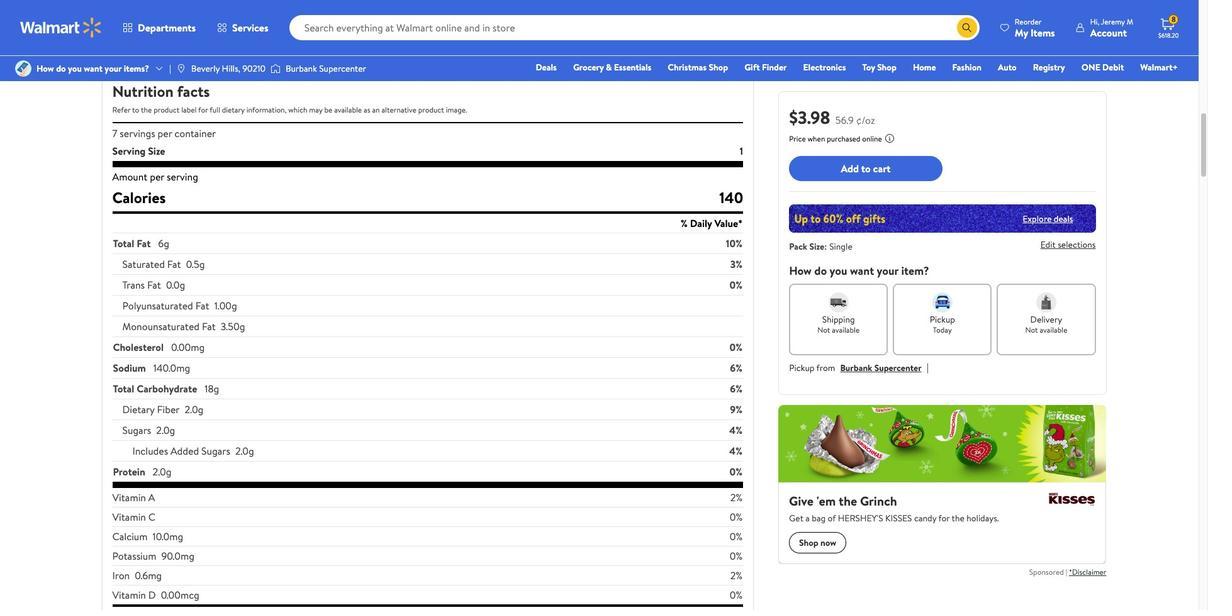 Task type: vqa. For each thing, say whether or not it's contained in the screenshot.


Task type: describe. For each thing, give the bounding box(es) containing it.
$3.98 56.9 ¢/oz
[[789, 105, 875, 130]]

7
[[112, 126, 117, 140]]

christmas shop link
[[662, 60, 734, 74]]

protein
[[113, 465, 145, 479]]

cart
[[873, 162, 891, 175]]

total for total fat
[[113, 237, 134, 250]]

fat for monounsaturated
[[202, 320, 216, 334]]

image.
[[446, 104, 467, 115]]

available for shipping
[[832, 325, 860, 335]]

sponsored | *disclaimer
[[1029, 567, 1107, 578]]

140.0mg
[[153, 361, 190, 375]]

hi, jeremy m account
[[1090, 16, 1133, 39]]

facts
[[177, 81, 210, 102]]

per
[[150, 170, 164, 184]]

essentials
[[614, 61, 652, 74]]

6% for 18g
[[730, 382, 743, 396]]

hills,
[[222, 62, 240, 75]]

dietary
[[122, 403, 155, 417]]

electronics link
[[798, 60, 852, 74]]

walmart+
[[1140, 61, 1178, 74]]

reorder
[[1015, 16, 1042, 27]]

grocery & essentials link
[[568, 60, 657, 74]]

container
[[175, 126, 216, 140]]

gift finder link
[[739, 60, 793, 74]]

4% for sugars 2.0g
[[729, 424, 743, 437]]

shipping not available
[[818, 313, 860, 335]]

servings
[[120, 126, 155, 140]]

polyunsaturated
[[122, 299, 193, 313]]

beverly hills, 90210
[[191, 62, 266, 75]]

pack
[[789, 240, 807, 253]]

christmas
[[668, 61, 707, 74]]

0% for 10.0mg
[[730, 530, 743, 544]]

how do you want your items?
[[36, 62, 149, 75]]

refer
[[112, 104, 130, 115]]

price when purchased online
[[789, 133, 882, 144]]

burbank inside pickup from burbank supercenter |
[[840, 362, 872, 374]]

1 horizontal spatial |
[[927, 361, 929, 374]]

walmart+ link
[[1135, 60, 1184, 74]]

one debit
[[1082, 61, 1124, 74]]

registry link
[[1027, 60, 1071, 74]]

for
[[198, 104, 208, 115]]

you for how do you want your items?
[[68, 62, 82, 75]]

legal information image
[[885, 133, 895, 143]]

not for shipping
[[818, 325, 830, 335]]

intent image for pickup image
[[932, 293, 953, 313]]

3%
[[730, 257, 743, 271]]

carbohydrate
[[137, 382, 197, 396]]

a
[[148, 491, 155, 505]]

services button
[[206, 13, 279, 43]]

1.00g
[[214, 299, 237, 313]]

fat for saturated
[[167, 257, 181, 271]]

1 2% from the top
[[730, 491, 743, 505]]

intent image for delivery image
[[1036, 293, 1057, 313]]

90210
[[242, 62, 266, 75]]

2 vertical spatial |
[[1066, 567, 1067, 578]]

1 product from the left
[[154, 104, 180, 115]]

purchased
[[827, 133, 860, 144]]

today
[[933, 325, 952, 335]]

0% for 0.00mg
[[730, 340, 743, 354]]

supercenter inside pickup from burbank supercenter |
[[875, 362, 922, 374]]

7  servings per container
[[112, 126, 216, 140]]

sodium
[[113, 361, 146, 375]]

3.50g
[[221, 320, 245, 334]]

polyunsaturated fat 1.00g
[[122, 299, 237, 313]]

available for delivery
[[1040, 325, 1068, 335]]

want for item?
[[850, 263, 874, 279]]

serving
[[112, 144, 146, 158]]

serving
[[167, 170, 198, 184]]

be
[[324, 104, 332, 115]]

jeremy
[[1101, 16, 1125, 27]]

gift finder
[[745, 61, 787, 74]]

to inside button
[[861, 162, 871, 175]]

monounsaturated
[[122, 320, 200, 334]]

vitamin d 0.00mcg
[[112, 588, 199, 602]]

do for how do you want your items?
[[56, 62, 66, 75]]

want for items?
[[84, 62, 103, 75]]

grocery & essentials
[[573, 61, 652, 74]]

search icon image
[[962, 23, 972, 33]]

2 product from the left
[[418, 104, 444, 115]]

0.5g
[[186, 257, 205, 271]]

toy
[[862, 61, 875, 74]]

9%
[[730, 403, 743, 417]]

alternative
[[382, 104, 417, 115]]

hi,
[[1090, 16, 1100, 27]]

monounsaturated fat 3.50g
[[122, 320, 245, 334]]

full
[[210, 104, 220, 115]]

size for pack
[[810, 240, 825, 253]]

$618.20
[[1159, 31, 1179, 40]]

 image for beverly
[[176, 64, 186, 74]]

amount
[[112, 170, 147, 184]]

available inside nutrition facts refer to the product label for full dietary information, which may be available as an alternative product image.
[[334, 104, 362, 115]]

nutrition for facts
[[112, 81, 174, 102]]

90.0mg
[[161, 549, 194, 563]]

intent image for shipping image
[[829, 293, 849, 313]]

size for serving
[[148, 144, 165, 158]]

%
[[681, 216, 688, 230]]

burbank supercenter
[[286, 62, 366, 75]]

how for how do you want your items?
[[36, 62, 54, 75]]

0.00mcg
[[161, 588, 199, 602]]

vitamin for vitamin c
[[112, 510, 146, 524]]

do for how do you want your item?
[[814, 263, 827, 279]]

18g
[[205, 382, 219, 396]]

includes added sugars 2.0g
[[132, 444, 254, 458]]

0 horizontal spatial |
[[169, 62, 171, 75]]

registry
[[1033, 61, 1065, 74]]

delivery not available
[[1025, 313, 1068, 335]]

0% for 0.0g
[[730, 278, 743, 292]]

reorder my items
[[1015, 16, 1055, 39]]

your for items?
[[105, 62, 122, 75]]

saturated
[[122, 257, 165, 271]]

walmart image
[[20, 18, 102, 38]]

2.0g right the "added"
[[235, 444, 254, 458]]



Task type: locate. For each thing, give the bounding box(es) containing it.
per
[[158, 126, 172, 140]]

available inside 'delivery not available'
[[1040, 325, 1068, 335]]

nutrition up items?
[[102, 43, 142, 57]]

fat left 3.50g
[[202, 320, 216, 334]]

do down pack size : single
[[814, 263, 827, 279]]

not inside shipping not available
[[818, 325, 830, 335]]

0 horizontal spatial want
[[84, 62, 103, 75]]

2 horizontal spatial  image
[[271, 62, 281, 75]]

|
[[169, 62, 171, 75], [927, 361, 929, 374], [1066, 567, 1067, 578]]

1 horizontal spatial burbank
[[840, 362, 872, 374]]

0 vertical spatial your
[[105, 62, 122, 75]]

0 horizontal spatial how
[[36, 62, 54, 75]]

1 horizontal spatial product
[[418, 104, 444, 115]]

home
[[913, 61, 936, 74]]

nutrition inside nutrition facts refer to the product label for full dietary information, which may be available as an alternative product image.
[[112, 81, 174, 102]]

1 horizontal spatial supercenter
[[875, 362, 922, 374]]

your left "item?" on the top of page
[[877, 263, 899, 279]]

1 horizontal spatial sugars
[[201, 444, 230, 458]]

size right pack
[[810, 240, 825, 253]]

0 horizontal spatial your
[[105, 62, 122, 75]]

4%
[[729, 424, 743, 437], [729, 444, 743, 458]]

dietary
[[222, 104, 245, 115]]

0 horizontal spatial to
[[132, 104, 139, 115]]

daily
[[690, 216, 712, 230]]

fat left 1.00g
[[196, 299, 209, 313]]

1 vertical spatial you
[[830, 263, 847, 279]]

nutrition for information
[[102, 43, 142, 57]]

deals
[[1054, 212, 1073, 225]]

deals
[[536, 61, 557, 74]]

potassium 90.0mg
[[112, 549, 194, 563]]

¢/oz
[[856, 113, 875, 127]]

2.0g down includes
[[153, 465, 171, 479]]

1 horizontal spatial how
[[789, 263, 812, 279]]

10.0mg
[[153, 530, 183, 544]]

explore deals link
[[1018, 207, 1078, 230]]

departments
[[138, 21, 196, 35]]

pickup down intent image for pickup
[[930, 313, 955, 326]]

3 0% from the top
[[730, 465, 743, 479]]

fat left the 6g
[[137, 237, 151, 250]]

to
[[132, 104, 139, 115], [861, 162, 871, 175]]

1 vertical spatial size
[[810, 240, 825, 253]]

trans fat 0.0g
[[122, 278, 185, 292]]

to left the
[[132, 104, 139, 115]]

edit
[[1041, 239, 1056, 251]]

6g
[[158, 237, 169, 250]]

price
[[789, 133, 806, 144]]

shop for toy shop
[[877, 61, 897, 74]]

account
[[1090, 25, 1127, 39]]

1 horizontal spatial do
[[814, 263, 827, 279]]

2 6% from the top
[[730, 382, 743, 396]]

sugars 2.0g
[[122, 424, 175, 437]]

1 4% from the top
[[729, 424, 743, 437]]

not down intent image for shipping
[[818, 325, 830, 335]]

0 vertical spatial 2%
[[730, 491, 743, 505]]

vitamin for vitamin a
[[112, 491, 146, 505]]

1 horizontal spatial available
[[832, 325, 860, 335]]

how for how do you want your item?
[[789, 263, 812, 279]]

0% for 2.0g
[[730, 465, 743, 479]]

product left image.
[[418, 104, 444, 115]]

product right the
[[154, 104, 180, 115]]

0% for 90.0mg
[[730, 549, 743, 563]]

0 horizontal spatial product
[[154, 104, 180, 115]]

 image for burbank
[[271, 62, 281, 75]]

1 vitamin from the top
[[112, 491, 146, 505]]

5 0% from the top
[[730, 530, 743, 544]]

Search search field
[[289, 15, 980, 40]]

online
[[862, 133, 882, 144]]

1 horizontal spatial pickup
[[930, 313, 955, 326]]

1 vertical spatial |
[[927, 361, 929, 374]]

explore
[[1023, 212, 1052, 225]]

0 horizontal spatial size
[[148, 144, 165, 158]]

1 vertical spatial supercenter
[[875, 362, 922, 374]]

your left items?
[[105, 62, 122, 75]]

% daily value*
[[681, 216, 743, 230]]

may
[[309, 104, 323, 115]]

0 vertical spatial pickup
[[930, 313, 955, 326]]

fat for polyunsaturated
[[196, 299, 209, 313]]

total
[[113, 237, 134, 250], [113, 382, 134, 396]]

0% for 0.00mcg
[[730, 588, 743, 602]]

2.0g right fiber
[[185, 403, 203, 417]]

1 not from the left
[[818, 325, 830, 335]]

1 shop from the left
[[709, 61, 728, 74]]

 image right the 90210
[[271, 62, 281, 75]]

total fat
[[113, 237, 151, 250]]

available left as at the top left of page
[[334, 104, 362, 115]]

vitamin up calcium
[[112, 510, 146, 524]]

vitamin
[[112, 491, 146, 505], [112, 510, 146, 524], [112, 588, 146, 602]]

6%
[[730, 361, 743, 375], [730, 382, 743, 396]]

auto
[[998, 61, 1017, 74]]

1 horizontal spatial shop
[[877, 61, 897, 74]]

to left cart
[[861, 162, 871, 175]]

nutrition information image
[[738, 47, 753, 62]]

1 vertical spatial 4%
[[729, 444, 743, 458]]

fashion link
[[947, 60, 987, 74]]

gift
[[745, 61, 760, 74]]

how
[[36, 62, 54, 75], [789, 263, 812, 279]]

sponsored
[[1029, 567, 1064, 578]]

add to cart button
[[789, 156, 943, 181]]

1 vertical spatial 6%
[[730, 382, 743, 396]]

0 horizontal spatial shop
[[709, 61, 728, 74]]

Walmart Site-Wide search field
[[289, 15, 980, 40]]

how down pack
[[789, 263, 812, 279]]

| down information on the top left
[[169, 62, 171, 75]]

0 vertical spatial |
[[169, 62, 171, 75]]

2 horizontal spatial |
[[1066, 567, 1067, 578]]

2.0g down fiber
[[156, 424, 175, 437]]

 image for how
[[15, 60, 31, 77]]

not for delivery
[[1025, 325, 1038, 335]]

how down walmart image
[[36, 62, 54, 75]]

0 vertical spatial supercenter
[[319, 62, 366, 75]]

2 4% from the top
[[729, 444, 743, 458]]

fat for trans
[[147, 278, 161, 292]]

0 horizontal spatial pickup
[[789, 362, 815, 374]]

when
[[808, 133, 825, 144]]

1 vertical spatial pickup
[[789, 362, 815, 374]]

fat right trans
[[147, 278, 161, 292]]

1 vertical spatial sugars
[[201, 444, 230, 458]]

1 total from the top
[[113, 237, 134, 250]]

 image down information on the top left
[[176, 64, 186, 74]]

c
[[148, 510, 155, 524]]

1 6% from the top
[[730, 361, 743, 375]]

items?
[[124, 62, 149, 75]]

0 horizontal spatial burbank
[[286, 62, 317, 75]]

0 horizontal spatial available
[[334, 104, 362, 115]]

shop for christmas shop
[[709, 61, 728, 74]]

fashion
[[952, 61, 982, 74]]

total up saturated
[[113, 237, 134, 250]]

1 horizontal spatial  image
[[176, 64, 186, 74]]

1 0% from the top
[[730, 278, 743, 292]]

shop
[[709, 61, 728, 74], [877, 61, 897, 74]]

0 vertical spatial vitamin
[[112, 491, 146, 505]]

want left items?
[[84, 62, 103, 75]]

size down 7  servings per container
[[148, 144, 165, 158]]

2 vitamin from the top
[[112, 510, 146, 524]]

one debit link
[[1076, 60, 1130, 74]]

m
[[1127, 16, 1133, 27]]

your for item?
[[877, 263, 899, 279]]

1 vertical spatial to
[[861, 162, 871, 175]]

pickup left 'from'
[[789, 362, 815, 374]]

shop left nutrition information image at the top right of the page
[[709, 61, 728, 74]]

shop right toy
[[877, 61, 897, 74]]

6% for 140.0mg
[[730, 361, 743, 375]]

1 vertical spatial burbank
[[840, 362, 872, 374]]

0 horizontal spatial sugars
[[122, 424, 151, 437]]

1 horizontal spatial you
[[830, 263, 847, 279]]

0 vertical spatial total
[[113, 237, 134, 250]]

information,
[[246, 104, 287, 115]]

sugars
[[122, 424, 151, 437], [201, 444, 230, 458]]

4% for includes added sugars 2.0g
[[729, 444, 743, 458]]

debit
[[1103, 61, 1124, 74]]

you for how do you want your item?
[[830, 263, 847, 279]]

auto link
[[992, 60, 1022, 74]]

 image
[[15, 60, 31, 77], [271, 62, 281, 75], [176, 64, 186, 74]]

4 0% from the top
[[730, 510, 743, 524]]

fiber
[[157, 403, 180, 417]]

available down intent image for shipping
[[832, 325, 860, 335]]

0 vertical spatial nutrition
[[102, 43, 142, 57]]

label
[[181, 104, 197, 115]]

7 0% from the top
[[730, 588, 743, 602]]

pickup from burbank supercenter |
[[789, 361, 929, 374]]

pickup for pickup from burbank supercenter |
[[789, 362, 815, 374]]

1 horizontal spatial size
[[810, 240, 825, 253]]

1 horizontal spatial to
[[861, 162, 871, 175]]

want down single
[[850, 263, 874, 279]]

0 vertical spatial 4%
[[729, 424, 743, 437]]

nutrition up the
[[112, 81, 174, 102]]

calcium
[[112, 530, 148, 544]]

iron 0.6mg
[[112, 569, 162, 583]]

2 vertical spatial vitamin
[[112, 588, 146, 602]]

0 vertical spatial to
[[132, 104, 139, 115]]

0 vertical spatial want
[[84, 62, 103, 75]]

not down intent image for delivery
[[1025, 325, 1038, 335]]

3 vitamin from the top
[[112, 588, 146, 602]]

from
[[817, 362, 835, 374]]

1 horizontal spatial want
[[850, 263, 874, 279]]

0 vertical spatial do
[[56, 62, 66, 75]]

cholesterol
[[113, 340, 164, 354]]

2 0% from the top
[[730, 340, 743, 354]]

0 vertical spatial burbank
[[286, 62, 317, 75]]

0 horizontal spatial not
[[818, 325, 830, 335]]

140
[[719, 187, 743, 208]]

sugars down dietary
[[122, 424, 151, 437]]

10%
[[726, 237, 743, 250]]

1 vertical spatial how
[[789, 263, 812, 279]]

items
[[1031, 25, 1055, 39]]

1 vertical spatial vitamin
[[112, 510, 146, 524]]

0%
[[730, 278, 743, 292], [730, 340, 743, 354], [730, 465, 743, 479], [730, 510, 743, 524], [730, 530, 743, 544], [730, 549, 743, 563], [730, 588, 743, 602]]

vitamin down iron 0.6mg
[[112, 588, 146, 602]]

1 horizontal spatial your
[[877, 263, 899, 279]]

fat up 0.0g
[[167, 257, 181, 271]]

deals link
[[530, 60, 563, 74]]

explore deals
[[1023, 212, 1073, 225]]

1 vertical spatial do
[[814, 263, 827, 279]]

2 horizontal spatial available
[[1040, 325, 1068, 335]]

fat for total
[[137, 237, 151, 250]]

2 not from the left
[[1025, 325, 1038, 335]]

iron
[[112, 569, 130, 583]]

finder
[[762, 61, 787, 74]]

 image down walmart image
[[15, 60, 31, 77]]

0 vertical spatial 6%
[[730, 361, 743, 375]]

1 vertical spatial total
[[113, 382, 134, 396]]

0 horizontal spatial you
[[68, 62, 82, 75]]

pickup inside pickup from burbank supercenter |
[[789, 362, 815, 374]]

| right burbank supercenter button
[[927, 361, 929, 374]]

trans
[[122, 278, 145, 292]]

toy shop
[[862, 61, 897, 74]]

2 2% from the top
[[730, 569, 743, 583]]

| right sponsored
[[1066, 567, 1067, 578]]

2 shop from the left
[[877, 61, 897, 74]]

1 horizontal spatial not
[[1025, 325, 1038, 335]]

0 vertical spatial how
[[36, 62, 54, 75]]

calories
[[112, 187, 166, 208]]

1 vertical spatial nutrition
[[112, 81, 174, 102]]

0 horizontal spatial do
[[56, 62, 66, 75]]

you down single
[[830, 263, 847, 279]]

shop inside 'link'
[[877, 61, 897, 74]]

you down walmart image
[[68, 62, 82, 75]]

6 0% from the top
[[730, 549, 743, 563]]

how do you want your item?
[[789, 263, 929, 279]]

total for total carbohydrate
[[113, 382, 134, 396]]

0 vertical spatial size
[[148, 144, 165, 158]]

selections
[[1058, 239, 1096, 251]]

up to sixty percent off deals. shop now. image
[[789, 205, 1096, 233]]

sugars right the "added"
[[201, 444, 230, 458]]

single
[[830, 240, 853, 253]]

burbank right 'from'
[[840, 362, 872, 374]]

1 vertical spatial 2%
[[730, 569, 743, 583]]

pickup for pickup today
[[930, 313, 955, 326]]

*disclaimer button
[[1069, 567, 1107, 578]]

to inside nutrition facts refer to the product label for full dietary information, which may be available as an alternative product image.
[[132, 104, 139, 115]]

8 $618.20
[[1159, 14, 1179, 40]]

1 vertical spatial your
[[877, 263, 899, 279]]

saturated fat 0.5g
[[122, 257, 205, 271]]

&
[[606, 61, 612, 74]]

0 horizontal spatial  image
[[15, 60, 31, 77]]

not inside 'delivery not available'
[[1025, 325, 1038, 335]]

0 horizontal spatial supercenter
[[319, 62, 366, 75]]

*disclaimer
[[1069, 567, 1107, 578]]

2 total from the top
[[113, 382, 134, 396]]

total down sodium
[[113, 382, 134, 396]]

0 vertical spatial sugars
[[122, 424, 151, 437]]

add
[[841, 162, 859, 175]]

available down intent image for delivery
[[1040, 325, 1068, 335]]

0 vertical spatial you
[[68, 62, 82, 75]]

item?
[[901, 263, 929, 279]]

available inside shipping not available
[[832, 325, 860, 335]]

burbank up nutrition facts refer to the product label for full dietary information, which may be available as an alternative product image.
[[286, 62, 317, 75]]

do down walmart image
[[56, 62, 66, 75]]

vitamin up vitamin c
[[112, 491, 146, 505]]

total carbohydrate
[[113, 382, 197, 396]]

my
[[1015, 25, 1028, 39]]

1 vertical spatial want
[[850, 263, 874, 279]]



